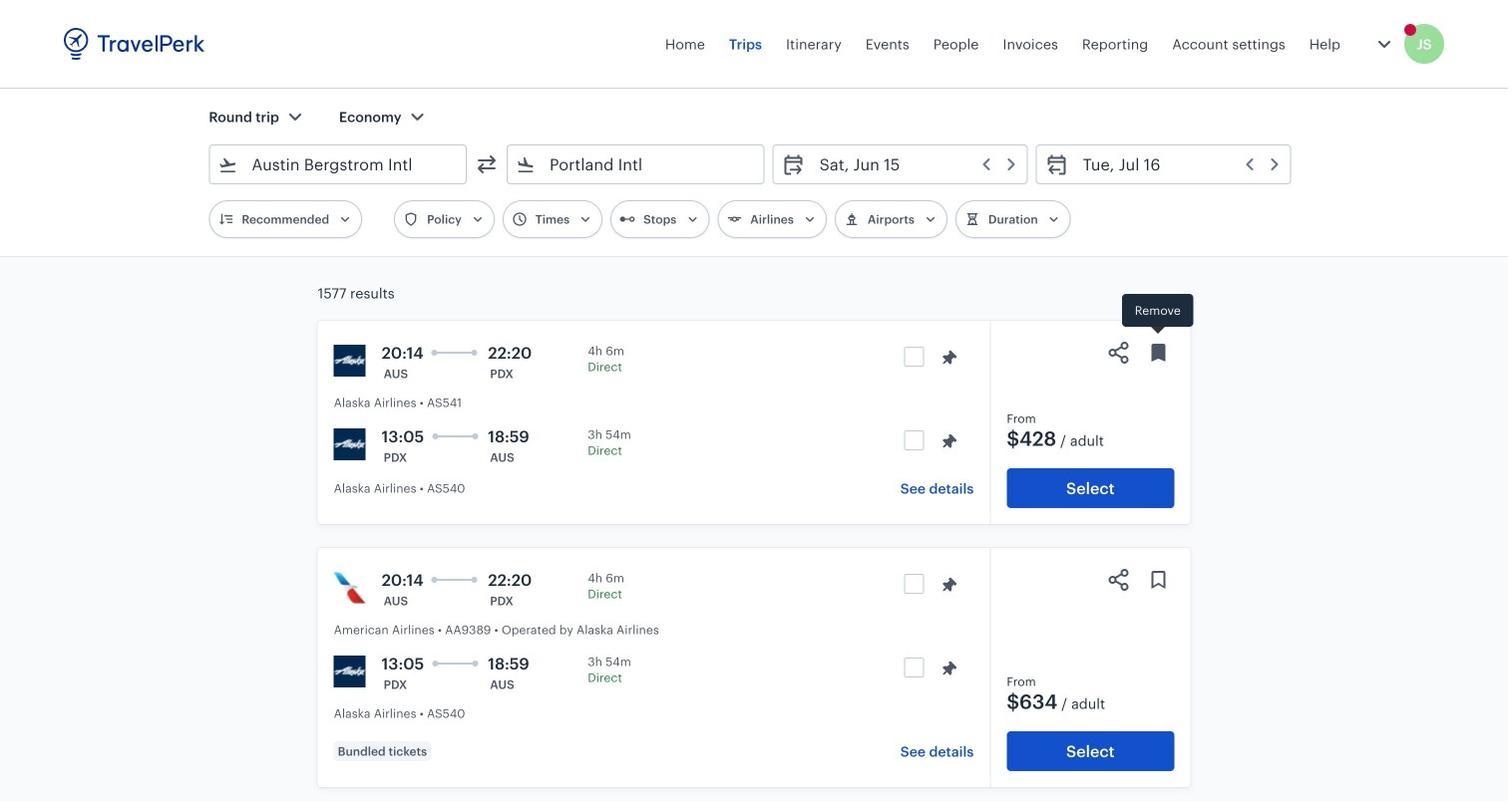 Task type: locate. For each thing, give the bounding box(es) containing it.
Depart field
[[806, 149, 1019, 181]]

tooltip
[[1122, 294, 1194, 337]]

1 vertical spatial alaska airlines image
[[334, 429, 366, 461]]

2 alaska airlines image from the top
[[334, 429, 366, 461]]

alaska airlines image
[[334, 345, 366, 377], [334, 429, 366, 461]]

Return field
[[1069, 149, 1282, 181]]

0 vertical spatial alaska airlines image
[[334, 345, 366, 377]]



Task type: describe. For each thing, give the bounding box(es) containing it.
american airlines image
[[334, 573, 366, 604]]

From search field
[[238, 149, 440, 181]]

alaska airlines image
[[334, 656, 366, 688]]

1 alaska airlines image from the top
[[334, 345, 366, 377]]

To search field
[[536, 149, 738, 181]]



Task type: vqa. For each thing, say whether or not it's contained in the screenshot.
TOOLTIP
yes



